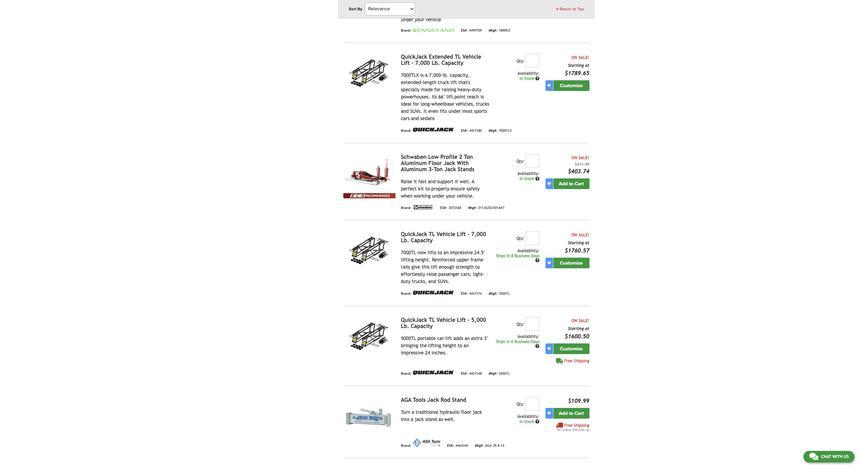 Task type: vqa. For each thing, say whether or not it's contained in the screenshot.
2nd $419.00 from the bottom of the page
no



Task type: locate. For each thing, give the bounding box(es) containing it.
1 vertical spatial question circle image
[[536, 420, 540, 424]]

1 vertical spatial add
[[559, 411, 568, 417]]

quickjack up now
[[401, 231, 428, 238]]

a inside 7000tlx is a 7,000-lb. capacity, extended-length truck lift that's specially made for raising heavy-duty powerhouses. its 66" lift point reach is ideal for long-wheelbase vehicles, trucks and suvs. it even fits under most sports cars and sedans
[[425, 72, 428, 78]]

es#4421580 - 7000tlx -  quickjack extended tl vehicle lift - 7,000 lb. capacity - 7000tlx is a 7,000-lb. capacity, extended-length truck lift that's specially made for raising heavy-duty powerhouses. its 66" lift point reach is ideal for long-wheelbase vehicles, trucks and suvs. it even fits under most sports cars and sedans - quickjack - audi bmw volkswagen mercedes benz mini porsche image
[[343, 54, 396, 93]]

1 customize from the top
[[560, 83, 583, 89]]

24
[[425, 350, 430, 356]]

2 sale! from the top
[[579, 156, 590, 160]]

free for free shipping on orders $49 and up
[[565, 424, 573, 428]]

capacity up 'lb.' on the top of the page
[[442, 60, 464, 66]]

trucks,
[[412, 279, 427, 284]]

raise
[[427, 272, 437, 277]]

add to cart button
[[554, 179, 590, 189], [554, 408, 590, 419]]

1 vertical spatial customize
[[560, 260, 583, 266]]

lift up height at right
[[446, 336, 452, 341]]

3 sale! from the top
[[579, 233, 590, 238]]

7,000
[[415, 60, 430, 66], [472, 231, 486, 238]]

rod
[[441, 397, 451, 404]]

lb.
[[443, 72, 449, 78]]

to
[[573, 7, 577, 11], [569, 181, 574, 187], [426, 186, 430, 192], [438, 250, 442, 256], [476, 264, 480, 270], [458, 343, 462, 349], [569, 411, 574, 417]]

mfg#: 18mrs3
[[489, 29, 511, 32]]

lifting inside 5000tl portable car lift adds an extra 3" bringing the lifting height to an impressive 24 inches.
[[429, 343, 442, 349]]

1 vertical spatial starting
[[568, 241, 584, 246]]

it left fast
[[414, 179, 417, 184]]

qty: for quickjack tl vehicle lift - 5,000 lb. capacity
[[517, 322, 525, 327]]

5 availability: from the top
[[518, 415, 540, 419]]

well. inside raise it fast and support it well. a perfect kit to properly ensure safety when working under your vehicle.
[[460, 179, 471, 184]]

3 starting from the top
[[568, 327, 584, 331]]

7000tlx right 4421580
[[499, 129, 512, 133]]

1 vertical spatial customize link
[[554, 258, 590, 269]]

1 horizontal spatial under
[[449, 108, 461, 114]]

3 on from the top
[[572, 233, 578, 238]]

1 days from the top
[[531, 254, 540, 259]]

brand: for schwaben low profile 2 ton aluminum floor jack with aluminum 3-ton jack stands
[[401, 206, 412, 210]]

an right height at right
[[464, 343, 469, 349]]

0 vertical spatial cart
[[575, 181, 584, 187]]

lb. up rails
[[401, 237, 409, 244]]

add for second add to cart button from the bottom
[[559, 181, 568, 187]]

mfg#: right 4421574
[[489, 292, 498, 296]]

3 customize link from the top
[[554, 344, 590, 354]]

brand: up aga
[[401, 372, 412, 376]]

sale! up $1760.57
[[579, 233, 590, 238]]

with
[[457, 160, 469, 167]]

$1760.57
[[565, 248, 590, 254]]

2 vertical spatial quickjack - corporate logo image
[[413, 371, 454, 375]]

qty:
[[517, 59, 525, 63], [517, 159, 525, 164], [517, 236, 525, 241], [517, 322, 525, 327], [517, 402, 525, 407]]

question circle image
[[536, 77, 540, 81], [536, 177, 540, 181], [536, 259, 540, 263]]

1 vertical spatial in
[[520, 177, 523, 181]]

1 ships from the top
[[496, 254, 506, 259]]

- left 5,000 at bottom right
[[468, 317, 470, 324]]

lb.
[[432, 60, 440, 66], [401, 237, 409, 244], [401, 323, 409, 330]]

0 vertical spatial tl
[[455, 53, 461, 60]]

with
[[833, 455, 843, 460]]

at inside the on sale! starting at $1760.57
[[586, 241, 590, 246]]

quickjack
[[401, 53, 428, 60], [401, 231, 428, 238], [401, 317, 428, 324]]

brand: for quickjack tl vehicle lift - 5,000 lb. capacity
[[401, 372, 412, 376]]

2 it from the left
[[455, 179, 459, 184]]

5 brand: from the top
[[401, 372, 412, 376]]

0 vertical spatial 7000tlx
[[401, 72, 419, 78]]

0 vertical spatial under
[[449, 108, 461, 114]]

6 brand: from the top
[[401, 444, 412, 448]]

0 vertical spatial add
[[559, 181, 568, 187]]

starting for $1789.65
[[568, 63, 584, 68]]

2 days from the top
[[531, 340, 540, 345]]

0 vertical spatial in
[[520, 76, 523, 81]]

aluminum down schwaben
[[401, 166, 427, 173]]

mfg#:
[[489, 29, 498, 32], [489, 129, 498, 133], [468, 206, 477, 210], [489, 292, 498, 296], [489, 372, 498, 376], [475, 444, 484, 448]]

2 availability: from the top
[[518, 171, 540, 176]]

- inside quickjack tl vehicle lift - 5,000 lb. capacity
[[468, 317, 470, 324]]

5000tl up the bringing
[[401, 336, 416, 341]]

2 qty: from the top
[[517, 159, 525, 164]]

lift inside 5000tl portable car lift adds an extra 3" bringing the lifting height to an impressive 24 inches.
[[446, 336, 452, 341]]

brand: for quickjack extended tl vehicle lift - 7,000 lb. capacity
[[401, 129, 412, 133]]

lift left 5,000 at bottom right
[[457, 317, 466, 324]]

quickjack up portable on the bottom of the page
[[401, 317, 428, 324]]

quickjack tl vehicle lift - 5,000 lb. capacity link
[[401, 317, 486, 330]]

1 qty: from the top
[[517, 59, 525, 63]]

tl right 'extended'
[[455, 53, 461, 60]]

1 on from the top
[[572, 55, 578, 60]]

0 horizontal spatial 7,000
[[415, 60, 430, 66]]

low
[[429, 154, 439, 160]]

4421574
[[470, 292, 482, 296]]

1 vertical spatial days
[[531, 340, 540, 345]]

perfect
[[401, 186, 417, 192]]

customize up free shipping
[[560, 346, 583, 352]]

1 quickjack from the top
[[401, 53, 428, 60]]

starting inside on sale! starting at $1789.65
[[568, 63, 584, 68]]

3 at from the top
[[586, 327, 590, 331]]

car
[[438, 336, 444, 341]]

strength
[[456, 264, 474, 270]]

0 vertical spatial an
[[444, 250, 449, 256]]

2 business from the top
[[515, 340, 530, 345]]

4 availability: from the top
[[518, 335, 540, 339]]

2 vertical spatial starting
[[568, 327, 584, 331]]

days for $1760.57
[[531, 254, 540, 259]]

in stock for at
[[520, 76, 536, 81]]

es#: left 3072568
[[441, 206, 448, 210]]

7,000 up 24.5"
[[472, 231, 486, 238]]

2 on from the top
[[572, 156, 578, 160]]

a right "into"
[[411, 417, 414, 423]]

3 brand: from the top
[[401, 206, 412, 210]]

customize link for $1760.57
[[554, 258, 590, 269]]

quickjack - corporate logo image for quickjack tl vehicle lift - 7,000 lb. capacity
[[413, 291, 454, 295]]

lifting up inches.
[[429, 343, 442, 349]]

4 brand: from the top
[[401, 292, 412, 296]]

and left up
[[579, 428, 585, 432]]

1 vertical spatial lifting
[[429, 343, 442, 349]]

None number field
[[526, 54, 540, 68], [526, 154, 540, 168], [526, 231, 540, 245], [526, 317, 540, 331], [526, 397, 540, 411], [526, 54, 540, 68], [526, 154, 540, 168], [526, 231, 540, 245], [526, 317, 540, 331], [526, 397, 540, 411]]

2 in stock from the top
[[520, 177, 536, 181]]

0 horizontal spatial duty
[[401, 279, 411, 284]]

1 vertical spatial well.
[[445, 417, 456, 423]]

lift up upper
[[457, 231, 466, 238]]

2 vertical spatial tl
[[429, 317, 435, 324]]

1 starting from the top
[[568, 63, 584, 68]]

starting up $1789.65
[[568, 63, 584, 68]]

mfg#: left aga-
[[475, 444, 484, 448]]

shipping for free shipping
[[574, 359, 590, 364]]

qty: for quickjack tl vehicle lift - 7,000 lb. capacity
[[517, 236, 525, 241]]

quickjack - corporate logo image for quickjack extended tl vehicle lift - 7,000 lb. capacity
[[413, 128, 454, 132]]

question circle image
[[536, 345, 540, 349], [536, 420, 540, 424]]

es#: left 4421580
[[461, 129, 468, 133]]

- inside quickjack tl vehicle lift - 7,000 lb. capacity
[[468, 231, 470, 238]]

es#: 4421548
[[461, 372, 482, 376]]

0 vertical spatial starting
[[568, 63, 584, 68]]

lift inside quickjack extended tl vehicle lift - 7,000 lb. capacity
[[401, 60, 410, 66]]

customize link up free shipping
[[554, 344, 590, 354]]

shipping for free shipping on orders $49 and up
[[574, 424, 590, 428]]

on inside on sale! starting at $1600.50
[[572, 319, 578, 324]]

in for with
[[520, 177, 523, 181]]

2 vertical spatial customize
[[560, 346, 583, 352]]

cart down the $109.99
[[575, 411, 584, 417]]

1 vertical spatial shipping
[[574, 424, 590, 428]]

days for $1600.50
[[531, 340, 540, 345]]

question circle image for $109.99
[[536, 420, 540, 424]]

under right fits
[[449, 108, 461, 114]]

0 vertical spatial 7,000
[[415, 60, 430, 66]]

stand
[[452, 397, 467, 404]]

2 vertical spatial in
[[520, 420, 523, 425]]

free for free shipping
[[565, 359, 573, 364]]

ensure
[[451, 186, 465, 192]]

0 horizontal spatial lifting
[[401, 257, 414, 263]]

tl up lifts
[[429, 231, 435, 238]]

1 horizontal spatial lifting
[[429, 343, 442, 349]]

vehicle inside quickjack tl vehicle lift - 5,000 lb. capacity
[[437, 317, 456, 324]]

0 vertical spatial well.
[[460, 179, 471, 184]]

0 vertical spatial days
[[531, 254, 540, 259]]

frame
[[471, 257, 484, 263]]

1 vertical spatial lb.
[[401, 237, 409, 244]]

availability:
[[518, 71, 540, 76], [518, 171, 540, 176], [518, 249, 540, 253], [518, 335, 540, 339], [518, 415, 540, 419]]

1 vertical spatial is
[[481, 94, 484, 100]]

its
[[432, 94, 437, 100]]

brand: down the when
[[401, 206, 412, 210]]

1 horizontal spatial 7000tlx
[[499, 129, 512, 133]]

add to wish list image for $1789.65
[[548, 84, 551, 87]]

1 vertical spatial 5000tl
[[499, 372, 510, 376]]

1 free from the top
[[565, 359, 573, 364]]

quickjack inside quickjack extended tl vehicle lift - 7,000 lb. capacity
[[401, 53, 428, 60]]

vehicle for 7,000
[[437, 231, 456, 238]]

at for $1789.65
[[586, 63, 590, 68]]

sale! inside the on sale! starting at $1760.57
[[579, 233, 590, 238]]

impressive up upper
[[450, 250, 473, 256]]

vehicle up capacity,
[[463, 53, 482, 60]]

1 stock from the top
[[525, 76, 535, 81]]

mfg#: down vehicle.
[[468, 206, 477, 210]]

qty: for quickjack extended tl vehicle lift - 7,000 lb. capacity
[[517, 59, 525, 63]]

tl for 5,000
[[429, 317, 435, 324]]

free inside "free shipping on orders $49 and up"
[[565, 424, 573, 428]]

1 aluminum from the top
[[401, 160, 427, 167]]

1 vertical spatial stock
[[525, 177, 535, 181]]

1 vertical spatial capacity
[[411, 237, 433, 244]]

0 horizontal spatial under
[[432, 193, 445, 199]]

business for quickjack tl vehicle lift - 5,000 lb. capacity
[[515, 340, 530, 345]]

jack down traditional
[[415, 417, 424, 423]]

capacity up now
[[411, 237, 433, 244]]

3 add to wish list image from the top
[[548, 347, 551, 351]]

es#: for quickjack extended tl vehicle lift - 7,000 lb. capacity
[[461, 129, 468, 133]]

question circle image for on sale!
[[536, 345, 540, 349]]

most
[[463, 108, 473, 114]]

days right 6
[[531, 340, 540, 345]]

light-
[[473, 272, 485, 277]]

2 ships from the top
[[496, 340, 506, 345]]

0 vertical spatial 7000tl
[[401, 250, 416, 256]]

at
[[586, 63, 590, 68], [586, 241, 590, 246], [586, 327, 590, 331]]

es#: 4421574
[[461, 292, 482, 296]]

2 free from the top
[[565, 424, 573, 428]]

a
[[425, 72, 428, 78], [412, 410, 414, 415], [411, 417, 414, 423]]

and down the raise
[[429, 279, 436, 284]]

2 shipping from the top
[[574, 424, 590, 428]]

1 add from the top
[[559, 181, 568, 187]]

1 shipping from the top
[[574, 359, 590, 364]]

customize for $1760.57
[[560, 260, 583, 266]]

a right turn
[[412, 410, 414, 415]]

add to cart for second add to cart button from the bottom
[[559, 181, 584, 187]]

impressive down the bringing
[[401, 350, 424, 356]]

starting inside on sale! starting at $1600.50
[[568, 327, 584, 331]]

1 vertical spatial ships
[[496, 340, 506, 345]]

0 vertical spatial free
[[565, 359, 573, 364]]

1 vertical spatial suvs.
[[438, 279, 450, 284]]

4 on from the top
[[572, 319, 578, 324]]

on inside on sale! $411.99 $403.74
[[572, 156, 578, 160]]

suvs.
[[410, 108, 422, 114], [438, 279, 450, 284]]

1 vertical spatial at
[[586, 241, 590, 246]]

2 cart from the top
[[575, 411, 584, 417]]

quickjack inside quickjack tl vehicle lift - 7,000 lb. capacity
[[401, 231, 428, 238]]

7000tlx inside 7000tlx is a 7,000-lb. capacity, extended-length truck lift that's specially made for raising heavy-duty powerhouses. its 66" lift point reach is ideal for long-wheelbase vehicles, trucks and suvs. it even fits under most sports cars and sedans
[[401, 72, 419, 78]]

sale! inside on sale! starting at $1789.65
[[579, 55, 590, 60]]

2 add from the top
[[559, 411, 568, 417]]

mfg#: right 4421548
[[489, 372, 498, 376]]

1 add to cart from the top
[[559, 181, 584, 187]]

is up trucks on the top of the page
[[481, 94, 484, 100]]

mfg#: for quickjack tl vehicle lift - 5,000 lb. capacity
[[489, 372, 498, 376]]

1 horizontal spatial ton
[[464, 154, 473, 160]]

- for quickjack tl vehicle lift - 5,000 lb. capacity
[[468, 317, 470, 324]]

1 customize link from the top
[[554, 80, 590, 91]]

for up its
[[435, 87, 441, 92]]

impressive inside 5000tl portable car lift adds an extra 3" bringing the lifting height to an impressive 24 inches.
[[401, 350, 424, 356]]

2 vertical spatial lift
[[457, 317, 466, 324]]

shipping inside "free shipping on orders $49 and up"
[[574, 424, 590, 428]]

starting inside the on sale! starting at $1760.57
[[568, 241, 584, 246]]

on inside the on sale! starting at $1760.57
[[572, 233, 578, 238]]

ships left 8 on the bottom of page
[[496, 254, 506, 259]]

add to cart button up "free shipping on orders $49 and up"
[[554, 408, 590, 419]]

vehicle inside quickjack extended tl vehicle lift - 7,000 lb. capacity
[[463, 53, 482, 60]]

point
[[455, 94, 466, 100]]

duty up the reach
[[472, 87, 482, 92]]

1 horizontal spatial it
[[455, 179, 459, 184]]

0 vertical spatial add to cart
[[559, 181, 584, 187]]

3 question circle image from the top
[[536, 259, 540, 263]]

3 qty: from the top
[[517, 236, 525, 241]]

0 vertical spatial question circle image
[[536, 345, 540, 349]]

2 vertical spatial vehicle
[[437, 317, 456, 324]]

1 add to wish list image from the top
[[548, 84, 551, 87]]

an right adds
[[465, 336, 470, 341]]

es#4421574 - 7000tl -  quickjack tl vehicle lift - 7,000 lb. capacity - 7000tl now lifts to an impressive 24.5" lifting height. reinforced upper frame rails give this lift enough strength to effortlessly raise passenger cars, light-duty trucks, and suvs. - quickjack - audi bmw volkswagen mercedes benz mini porsche image
[[343, 231, 396, 271]]

turn a traditional hydraulic floor jack into a jack stand as well.
[[401, 410, 482, 423]]

es#: 4464344
[[447, 444, 468, 448]]

in stock for $403.74
[[520, 177, 536, 181]]

2 in from the top
[[520, 177, 523, 181]]

sale! up $411.99
[[579, 156, 590, 160]]

profile
[[441, 154, 458, 160]]

0 vertical spatial impressive
[[450, 250, 473, 256]]

brand: for quickjack tl vehicle lift - 7,000 lb. capacity
[[401, 292, 412, 296]]

1 in stock from the top
[[520, 76, 536, 81]]

2 stock from the top
[[525, 177, 535, 181]]

lift up the raise
[[431, 264, 438, 270]]

3 quickjack from the top
[[401, 317, 428, 324]]

1 vertical spatial under
[[432, 193, 445, 199]]

at up $1600.50 at the right
[[586, 327, 590, 331]]

jack down "profile"
[[445, 166, 456, 173]]

brand: down effortlessly
[[401, 292, 412, 296]]

shipping down $1600.50 at the right
[[574, 359, 590, 364]]

it up 'ensure'
[[455, 179, 459, 184]]

brand: left rennstand - corporate logo
[[401, 29, 412, 32]]

a up "length"
[[425, 72, 428, 78]]

1 vertical spatial quickjack
[[401, 231, 428, 238]]

- up extended-
[[412, 60, 414, 66]]

1 vertical spatial vehicle
[[437, 231, 456, 238]]

1 question circle image from the top
[[536, 77, 540, 81]]

capacity inside quickjack extended tl vehicle lift - 7,000 lb. capacity
[[442, 60, 464, 66]]

0 vertical spatial lift
[[401, 60, 410, 66]]

es#: left the 4499709
[[461, 29, 468, 32]]

7000tlx up extended-
[[401, 72, 419, 78]]

sale! up $1789.65
[[579, 55, 590, 60]]

mfg#: for quickjack extended tl vehicle lift - 7,000 lb. capacity
[[489, 129, 498, 133]]

question circle image for $1760.57
[[536, 259, 540, 263]]

jack left rod
[[428, 397, 439, 404]]

quickjack inside quickjack tl vehicle lift - 5,000 lb. capacity
[[401, 317, 428, 324]]

2 brand: from the top
[[401, 129, 412, 133]]

0 horizontal spatial it
[[414, 179, 417, 184]]

0 vertical spatial shipping
[[574, 359, 590, 364]]

sale! inside on sale! $411.99 $403.74
[[579, 156, 590, 160]]

vehicle inside quickjack tl vehicle lift - 7,000 lb. capacity
[[437, 231, 456, 238]]

raise
[[401, 179, 412, 184]]

ships in 8 business days
[[496, 254, 540, 259]]

under down properly
[[432, 193, 445, 199]]

lb. inside quickjack tl vehicle lift - 7,000 lb. capacity
[[401, 237, 409, 244]]

0 vertical spatial in stock
[[520, 76, 536, 81]]

3 availability: from the top
[[518, 249, 540, 253]]

5 qty: from the top
[[517, 402, 525, 407]]

2 add to cart from the top
[[559, 411, 584, 417]]

1 vertical spatial -
[[468, 231, 470, 238]]

sale! inside on sale! starting at $1600.50
[[579, 319, 590, 324]]

4464344
[[456, 444, 468, 448]]

2 customize link from the top
[[554, 258, 590, 269]]

under inside 7000tlx is a 7,000-lb. capacity, extended-length truck lift that's specially made for raising heavy-duty powerhouses. its 66" lift point reach is ideal for long-wheelbase vehicles, trucks and suvs. it even fits under most sports cars and sedans
[[449, 108, 461, 114]]

return
[[560, 7, 572, 11]]

0 vertical spatial quickjack
[[401, 53, 428, 60]]

add to wish list image
[[548, 182, 551, 186]]

for
[[435, 87, 441, 92], [413, 101, 420, 107]]

1 vertical spatial add to cart
[[559, 411, 584, 417]]

in for capacity
[[520, 76, 523, 81]]

0 horizontal spatial 5000tl
[[401, 336, 416, 341]]

2 quickjack from the top
[[401, 231, 428, 238]]

1 it from the left
[[414, 179, 417, 184]]

quickjack for quickjack extended tl vehicle lift - 7,000 lb. capacity
[[401, 53, 428, 60]]

under
[[449, 108, 461, 114], [432, 193, 445, 199]]

1 vertical spatial tl
[[429, 231, 435, 238]]

1 horizontal spatial 5000tl
[[499, 372, 510, 376]]

4 qty: from the top
[[517, 322, 525, 327]]

aluminum
[[401, 160, 427, 167], [401, 166, 427, 173]]

0 horizontal spatial ton
[[434, 166, 443, 173]]

1 vertical spatial a
[[412, 410, 414, 415]]

capacity inside quickjack tl vehicle lift - 7,000 lb. capacity
[[411, 237, 433, 244]]

and inside "free shipping on orders $49 and up"
[[579, 428, 585, 432]]

customize link
[[554, 80, 590, 91], [554, 258, 590, 269], [554, 344, 590, 354]]

1 sale! from the top
[[579, 55, 590, 60]]

1 vertical spatial impressive
[[401, 350, 424, 356]]

qty: for schwaben low profile 2 ton aluminum floor jack with aluminum 3-ton jack stands
[[517, 159, 525, 164]]

lb. inside quickjack tl vehicle lift - 5,000 lb. capacity
[[401, 323, 409, 330]]

sort by
[[349, 7, 363, 11]]

1 vertical spatial business
[[515, 340, 530, 345]]

2 vertical spatial customize link
[[554, 344, 590, 354]]

tl inside quickjack tl vehicle lift - 5,000 lb. capacity
[[429, 317, 435, 324]]

starting up $1760.57
[[568, 241, 584, 246]]

7000tl right 4421574
[[499, 292, 510, 296]]

at inside on sale! starting at $1789.65
[[586, 63, 590, 68]]

capacity
[[442, 60, 464, 66], [411, 237, 433, 244], [411, 323, 433, 330]]

0 horizontal spatial well.
[[445, 417, 456, 423]]

1 horizontal spatial 7,000
[[472, 231, 486, 238]]

5000tl
[[401, 336, 416, 341], [499, 372, 510, 376]]

2 aluminum from the top
[[401, 166, 427, 173]]

sale! up $1600.50 at the right
[[579, 319, 590, 324]]

lift inside quickjack tl vehicle lift - 5,000 lb. capacity
[[457, 317, 466, 324]]

capacity for quickjack tl vehicle lift - 5,000 lb. capacity
[[411, 323, 433, 330]]

3 customize from the top
[[560, 346, 583, 352]]

customize
[[560, 83, 583, 89], [560, 260, 583, 266], [560, 346, 583, 352]]

0 horizontal spatial impressive
[[401, 350, 424, 356]]

quickjack up extended-
[[401, 53, 428, 60]]

0 vertical spatial in
[[507, 254, 510, 259]]

2 starting from the top
[[568, 241, 584, 246]]

an up reinforced
[[444, 250, 449, 256]]

suvs. left it
[[410, 108, 422, 114]]

to down adds
[[458, 343, 462, 349]]

when
[[401, 193, 413, 199]]

0 vertical spatial duty
[[472, 87, 482, 92]]

1 question circle image from the top
[[536, 345, 540, 349]]

1 vertical spatial question circle image
[[536, 177, 540, 181]]

4 sale! from the top
[[579, 319, 590, 324]]

on sale! starting at $1760.57
[[565, 233, 590, 254]]

5000tl right 4421548
[[499, 372, 510, 376]]

tl for 7,000
[[429, 231, 435, 238]]

lift inside quickjack tl vehicle lift - 7,000 lb. capacity
[[457, 231, 466, 238]]

and inside 7000tl now lifts to an impressive 24.5" lifting height. reinforced upper frame rails give this lift enough strength to effortlessly raise passenger cars, light- duty trucks, and suvs.
[[429, 279, 436, 284]]

0 vertical spatial jack
[[473, 410, 482, 415]]

1 horizontal spatial for
[[435, 87, 441, 92]]

1 at from the top
[[586, 63, 590, 68]]

mfg#: 7000tl
[[489, 292, 510, 296]]

rails
[[401, 264, 410, 270]]

- up upper
[[468, 231, 470, 238]]

2 add to wish list image from the top
[[548, 262, 551, 265]]

lifting up rails
[[401, 257, 414, 263]]

add to cart up "free shipping on orders $49 and up"
[[559, 411, 584, 417]]

add to cart button down $403.74
[[554, 179, 590, 189]]

tl up portable on the bottom of the page
[[429, 317, 435, 324]]

shipping
[[574, 359, 590, 364], [574, 424, 590, 428]]

1 vertical spatial quickjack - corporate logo image
[[413, 291, 454, 295]]

suvs. down passenger
[[438, 279, 450, 284]]

0 vertical spatial -
[[412, 60, 414, 66]]

even
[[429, 108, 439, 114]]

0 vertical spatial lb.
[[432, 60, 440, 66]]

0 vertical spatial question circle image
[[536, 77, 540, 81]]

in left 6
[[507, 340, 510, 345]]

availability: for quickjack tl vehicle lift - 7,000 lb. capacity
[[518, 249, 540, 253]]

customize for $1789.65
[[560, 83, 583, 89]]

on up $1789.65
[[572, 55, 578, 60]]

2 quickjack - corporate logo image from the top
[[413, 291, 454, 295]]

tl inside quickjack tl vehicle lift - 7,000 lb. capacity
[[429, 231, 435, 238]]

1 vertical spatial 7,000
[[472, 231, 486, 238]]

add to wish list image
[[548, 84, 551, 87], [548, 262, 551, 265], [548, 347, 551, 351], [548, 412, 551, 415]]

suvs. inside 7000tl now lifts to an impressive 24.5" lifting height. reinforced upper frame rails give this lift enough strength to effortlessly raise passenger cars, light- duty trucks, and suvs.
[[438, 279, 450, 284]]

well. down 'hydraulic' at the bottom right of the page
[[445, 417, 456, 423]]

quickjack for quickjack tl vehicle lift - 7,000 lb. capacity
[[401, 231, 428, 238]]

1 vertical spatial duty
[[401, 279, 411, 284]]

es#: for aga tools jack rod stand
[[447, 444, 454, 448]]

to inside raise it fast and support it well. a perfect kit to properly ensure safety when working under your vehicle.
[[426, 186, 430, 192]]

qty: for aga tools jack rod stand
[[517, 402, 525, 407]]

duty inside 7000tl now lifts to an impressive 24.5" lifting height. reinforced upper frame rails give this lift enough strength to effortlessly raise passenger cars, light- duty trucks, and suvs.
[[401, 279, 411, 284]]

vehicle up reinforced
[[437, 231, 456, 238]]

2 question circle image from the top
[[536, 420, 540, 424]]

1 business from the top
[[515, 254, 530, 259]]

cart down $403.74
[[575, 181, 584, 187]]

2 vertical spatial capacity
[[411, 323, 433, 330]]

schwaben
[[401, 154, 427, 160]]

add for second add to cart button
[[559, 411, 568, 417]]

2 vertical spatial in stock
[[520, 420, 536, 425]]

es#: left 4421548
[[461, 372, 468, 376]]

wheelbase
[[432, 101, 454, 107]]

3 quickjack - corporate logo image from the top
[[413, 371, 454, 375]]

lb. up 7,000- on the top of page
[[432, 60, 440, 66]]

2 vertical spatial -
[[468, 317, 470, 324]]

4421580
[[470, 129, 482, 133]]

tl
[[455, 53, 461, 60], [429, 231, 435, 238], [429, 317, 435, 324]]

2 vertical spatial an
[[464, 343, 469, 349]]

-
[[412, 60, 414, 66], [468, 231, 470, 238], [468, 317, 470, 324]]

1 vertical spatial cart
[[575, 411, 584, 417]]

is up "length"
[[421, 72, 424, 78]]

1 in from the top
[[520, 76, 523, 81]]

2 vertical spatial quickjack
[[401, 317, 428, 324]]

at up $1789.65
[[586, 63, 590, 68]]

for down 'powerhouses.'
[[413, 101, 420, 107]]

customize link down $1760.57
[[554, 258, 590, 269]]

fits
[[440, 108, 447, 114]]

quickjack - corporate logo image for quickjack tl vehicle lift - 5,000 lb. capacity
[[413, 371, 454, 375]]

lb. for quickjack tl vehicle lift - 7,000 lb. capacity
[[401, 237, 409, 244]]

in
[[520, 76, 523, 81], [520, 177, 523, 181], [520, 420, 523, 425]]

1 quickjack - corporate logo image from the top
[[413, 128, 454, 132]]

aga-
[[486, 444, 493, 448]]

and right fast
[[428, 179, 436, 184]]

2 in from the top
[[507, 340, 510, 345]]

1 availability: from the top
[[518, 71, 540, 76]]

lifting inside 7000tl now lifts to an impressive 24.5" lifting height. reinforced upper frame rails give this lift enough strength to effortlessly raise passenger cars, light- duty trucks, and suvs.
[[401, 257, 414, 263]]

shipping right orders
[[574, 424, 590, 428]]

capacity inside quickjack tl vehicle lift - 5,000 lb. capacity
[[411, 323, 433, 330]]

starting up $1600.50 at the right
[[568, 327, 584, 331]]

1 vertical spatial in stock
[[520, 177, 536, 181]]

on inside on sale! starting at $1789.65
[[572, 55, 578, 60]]

1 horizontal spatial duty
[[472, 87, 482, 92]]

1 cart from the top
[[575, 181, 584, 187]]

2 customize from the top
[[560, 260, 583, 266]]

tl inside quickjack extended tl vehicle lift - 7,000 lb. capacity
[[455, 53, 461, 60]]

quickjack - corporate logo image
[[413, 128, 454, 132], [413, 291, 454, 295], [413, 371, 454, 375]]

0 vertical spatial a
[[425, 72, 428, 78]]

0 vertical spatial ships
[[496, 254, 506, 259]]

chat
[[822, 455, 832, 460]]

up
[[586, 428, 590, 432]]

2 at from the top
[[586, 241, 590, 246]]

ton right 2 at the top of the page
[[464, 154, 473, 160]]

2 vertical spatial at
[[586, 327, 590, 331]]

lb. inside quickjack extended tl vehicle lift - 7,000 lb. capacity
[[432, 60, 440, 66]]

in left 8 on the bottom of page
[[507, 254, 510, 259]]

lift
[[451, 80, 457, 85], [447, 94, 453, 100], [431, 264, 438, 270], [446, 336, 452, 341]]

1 in from the top
[[507, 254, 510, 259]]

tools
[[413, 397, 426, 404]]

7,000 inside quickjack tl vehicle lift - 7,000 lb. capacity
[[472, 231, 486, 238]]

customize link down $1789.65
[[554, 80, 590, 91]]

availability: for schwaben low profile 2 ton aluminum floor jack with aluminum 3-ton jack stands
[[518, 171, 540, 176]]

aluminum left 3-
[[401, 160, 427, 167]]



Task type: describe. For each thing, give the bounding box(es) containing it.
floor
[[429, 160, 442, 167]]

cart for second add to cart button from the bottom
[[575, 181, 584, 187]]

quickjack for quickjack tl vehicle lift - 5,000 lb. capacity
[[401, 317, 428, 324]]

1 add to cart button from the top
[[554, 179, 590, 189]]

6
[[512, 340, 514, 345]]

capacity for quickjack tl vehicle lift - 7,000 lb. capacity
[[411, 237, 433, 244]]

working
[[414, 193, 431, 199]]

traditional
[[416, 410, 439, 415]]

that's
[[459, 80, 470, 85]]

sale! for $1789.65
[[579, 55, 590, 60]]

ships for quickjack tl vehicle lift - 7,000 lb. capacity
[[496, 254, 506, 259]]

lb. for quickjack tl vehicle lift - 5,000 lb. capacity
[[401, 323, 409, 330]]

mfg#: 7000tlx
[[489, 129, 512, 133]]

return to top
[[559, 7, 584, 11]]

mfg#: for aga tools jack rod stand
[[475, 444, 484, 448]]

jack left 2 at the top of the page
[[444, 160, 456, 167]]

starting for $1760.57
[[568, 241, 584, 246]]

lift for quickjack tl vehicle lift - 7,000 lb. capacity
[[457, 231, 466, 238]]

customize link for $1789.65
[[554, 80, 590, 91]]

it
[[424, 108, 427, 114]]

to left top
[[573, 7, 577, 11]]

3"
[[484, 336, 488, 341]]

raising
[[442, 87, 456, 92]]

14
[[501, 444, 505, 448]]

- inside quickjack extended tl vehicle lift - 7,000 lb. capacity
[[412, 60, 414, 66]]

es#: for schwaben low profile 2 ton aluminum floor jack with aluminum 3-ton jack stands
[[441, 206, 448, 210]]

at for $1760.57
[[586, 241, 590, 246]]

rennstand - corporate logo image
[[413, 29, 454, 32]]

specially
[[401, 87, 420, 92]]

as
[[439, 417, 443, 423]]

lift down raising
[[447, 94, 453, 100]]

lift inside 7000tl now lifts to an impressive 24.5" lifting height. reinforced upper frame rails give this lift enough strength to effortlessly raise passenger cars, light- duty trucks, and suvs.
[[431, 264, 438, 270]]

in for quickjack tl vehicle lift - 5,000 lb. capacity
[[507, 340, 510, 345]]

5000tl portable car lift adds an extra 3" bringing the lifting height to an impressive 24 inches.
[[401, 336, 488, 356]]

long-
[[421, 101, 432, 107]]

mfg#: for schwaben low profile 2 ton aluminum floor jack with aluminum 3-ton jack stands
[[468, 206, 477, 210]]

es#4499709 - 18mrs3 - the rennstand jack stand - 3 tons - rennstand is the first and only vehicle safety stand with usable height adjustment that allows you to put your jack and safety stand at the same point under your vehicle - rennstand - audi bmw volkswagen mercedes benz mini porsche image
[[343, 0, 396, 8]]

truck
[[438, 80, 449, 85]]

ecs tuning recommends this product. image
[[343, 193, 396, 199]]

aga
[[401, 397, 412, 404]]

quickjack tl vehicle lift - 5,000 lb. capacity
[[401, 317, 486, 330]]

portable
[[418, 336, 436, 341]]

return to top link
[[557, 6, 584, 12]]

011362sch01akt
[[479, 206, 505, 210]]

5000tl inside 5000tl portable car lift adds an extra 3" bringing the lifting height to an impressive 24 inches.
[[401, 336, 416, 341]]

to down $403.74
[[569, 181, 574, 187]]

on sale! $411.99 $403.74
[[568, 156, 590, 175]]

chat with us link
[[804, 451, 855, 463]]

es#: for quickjack tl vehicle lift - 7,000 lb. capacity
[[461, 292, 468, 296]]

8
[[512, 254, 514, 259]]

extra
[[472, 336, 483, 341]]

made
[[421, 87, 433, 92]]

and inside raise it fast and support it well. a perfect kit to properly ensure safety when working under your vehicle.
[[428, 179, 436, 184]]

cart for second add to cart button
[[575, 411, 584, 417]]

well. inside turn a traditional hydraulic floor jack into a jack stand as well.
[[445, 417, 456, 423]]

0 vertical spatial is
[[421, 72, 424, 78]]

2 question circle image from the top
[[536, 177, 540, 181]]

3 stock from the top
[[525, 420, 535, 425]]

vehicle.
[[457, 193, 474, 199]]

mfg#: left 18mrs3
[[489, 29, 498, 32]]

in for quickjack tl vehicle lift - 7,000 lb. capacity
[[507, 254, 510, 259]]

sale! for $1600.50
[[579, 319, 590, 324]]

0 vertical spatial for
[[435, 87, 441, 92]]

add to cart for second add to cart button
[[559, 411, 584, 417]]

duty inside 7000tlx is a 7,000-lb. capacity, extended-length truck lift that's specially made for raising heavy-duty powerhouses. its 66" lift point reach is ideal for long-wheelbase vehicles, trucks and suvs. it even fits under most sports cars and sedans
[[472, 87, 482, 92]]

by
[[358, 7, 363, 11]]

raise it fast and support it well. a perfect kit to properly ensure safety when working under your vehicle.
[[401, 179, 480, 199]]

$49
[[573, 428, 578, 432]]

on
[[557, 428, 561, 432]]

1 horizontal spatial 7000tl
[[499, 292, 510, 296]]

ships in 6 business days
[[496, 340, 540, 345]]

mfg#: 011362sch01akt
[[468, 206, 505, 210]]

an inside 7000tl now lifts to an impressive 24.5" lifting height. reinforced upper frame rails give this lift enough strength to effortlessly raise passenger cars, light- duty trucks, and suvs.
[[444, 250, 449, 256]]

to right lifts
[[438, 250, 442, 256]]

inches.
[[432, 350, 447, 356]]

$1789.65
[[565, 70, 590, 77]]

extended
[[429, 53, 453, 60]]

add to wish list image for $1600.50
[[548, 347, 551, 351]]

us
[[844, 455, 849, 460]]

1 vertical spatial an
[[465, 336, 470, 341]]

mfg#: 5000tl
[[489, 372, 510, 376]]

business for quickjack tl vehicle lift - 7,000 lb. capacity
[[515, 254, 530, 259]]

on for $1600.50
[[572, 319, 578, 324]]

turn
[[401, 410, 411, 415]]

and right cars
[[411, 116, 419, 121]]

top
[[578, 7, 584, 11]]

es#: for quickjack tl vehicle lift - 5,000 lb. capacity
[[461, 372, 468, 376]]

quickjack tl vehicle lift - 7,000 lb. capacity
[[401, 231, 486, 244]]

$109.99
[[568, 398, 590, 405]]

caret up image
[[557, 7, 559, 11]]

length
[[423, 80, 437, 85]]

es#: 3072568
[[441, 206, 462, 210]]

7000tl inside 7000tl now lifts to an impressive 24.5" lifting height. reinforced upper frame rails give this lift enough strength to effortlessly raise passenger cars, light- duty trucks, and suvs.
[[401, 250, 416, 256]]

vehicle for 5,000
[[437, 317, 456, 324]]

availability: for aga tools jack rod stand
[[518, 415, 540, 419]]

lift for quickjack tl vehicle lift - 5,000 lb. capacity
[[457, 317, 466, 324]]

es#: 4421580
[[461, 129, 482, 133]]

on for $1760.57
[[572, 233, 578, 238]]

2 add to cart button from the top
[[554, 408, 590, 419]]

lifts
[[428, 250, 436, 256]]

mfg#: for quickjack tl vehicle lift - 7,000 lb. capacity
[[489, 292, 498, 296]]

to inside 5000tl portable car lift adds an extra 3" bringing the lifting height to an impressive 24 inches.
[[458, 343, 462, 349]]

into
[[401, 417, 410, 423]]

on for $1789.65
[[572, 55, 578, 60]]

availability: for quickjack extended tl vehicle lift - 7,000 lb. capacity
[[518, 71, 540, 76]]

7,000 inside quickjack extended tl vehicle lift - 7,000 lb. capacity
[[415, 60, 430, 66]]

$411.99
[[575, 162, 590, 167]]

ships for quickjack tl vehicle lift - 5,000 lb. capacity
[[496, 340, 506, 345]]

1 horizontal spatial jack
[[473, 410, 482, 415]]

brand: for aga tools jack rod stand
[[401, 444, 412, 448]]

properly
[[432, 186, 450, 192]]

stock for at
[[525, 76, 535, 81]]

7,000-
[[429, 72, 443, 78]]

powerhouses.
[[401, 94, 431, 100]]

3 in stock from the top
[[520, 420, 536, 425]]

quickjack extended tl vehicle lift - 7,000 lb. capacity link
[[401, 53, 482, 66]]

stands
[[458, 166, 475, 173]]

2 vertical spatial a
[[411, 417, 414, 423]]

impressive inside 7000tl now lifts to an impressive 24.5" lifting height. reinforced upper frame rails give this lift enough strength to effortlessly raise passenger cars, light- duty trucks, and suvs.
[[450, 250, 473, 256]]

- for quickjack tl vehicle lift - 7,000 lb. capacity
[[468, 231, 470, 238]]

4 add to wish list image from the top
[[548, 412, 551, 415]]

1 horizontal spatial is
[[481, 94, 484, 100]]

availability: for quickjack tl vehicle lift - 5,000 lb. capacity
[[518, 335, 540, 339]]

passenger
[[439, 272, 460, 277]]

support
[[438, 179, 454, 184]]

reinforced
[[432, 257, 455, 263]]

$1600.50
[[565, 334, 590, 340]]

24.5"
[[475, 250, 486, 256]]

lift up raising
[[451, 80, 457, 85]]

a
[[472, 179, 475, 184]]

66"
[[439, 94, 445, 100]]

to down the frame
[[476, 264, 480, 270]]

suvs. inside 7000tlx is a 7,000-lb. capacity, extended-length truck lift that's specially made for raising heavy-duty powerhouses. its 66" lift point reach is ideal for long-wheelbase vehicles, trucks and suvs. it even fits under most sports cars and sedans
[[410, 108, 422, 114]]

chat with us
[[822, 455, 849, 460]]

at inside on sale! starting at $1600.50
[[586, 327, 590, 331]]

comments image
[[810, 453, 819, 461]]

1 vertical spatial jack
[[415, 417, 424, 423]]

vehicles,
[[456, 101, 475, 107]]

to up "free shipping on orders $49 and up"
[[569, 411, 574, 417]]

7000tlx is a 7,000-lb. capacity, extended-length truck lift that's specially made for raising heavy-duty powerhouses. its 66" lift point reach is ideal for long-wheelbase vehicles, trucks and suvs. it even fits under most sports cars and sedans
[[401, 72, 490, 121]]

sports
[[474, 108, 487, 114]]

schwaben - corporate logo image
[[413, 205, 434, 209]]

sedans
[[421, 116, 435, 121]]

1 brand: from the top
[[401, 29, 412, 32]]

aga tools - corporate logo image
[[413, 439, 441, 448]]

3 in from the top
[[520, 420, 523, 425]]

kit
[[419, 186, 424, 192]]

enough
[[439, 264, 455, 270]]

safety
[[467, 186, 480, 192]]

es#3072568 - 011362sch01akt - schwaben low profile 2 ton aluminum floor jack with aluminum 3-ton jack stands - raise it fast and support it well. a perfect kit to properly ensure safety when working under your vehicle. - schwaben - audi bmw volkswagen mercedes benz mini porsche image
[[343, 154, 396, 193]]

question circle image for $1789.65
[[536, 77, 540, 81]]

1 vertical spatial ton
[[434, 166, 443, 173]]

1 vertical spatial for
[[413, 101, 420, 107]]

heavy-
[[458, 87, 472, 92]]

3072568
[[449, 206, 462, 210]]

3-
[[429, 166, 434, 173]]

your
[[446, 193, 456, 199]]

add to wish list image for $1760.57
[[548, 262, 551, 265]]

floor
[[461, 410, 472, 415]]

bringing
[[401, 343, 419, 349]]

es#4464344 - aga-jr-8-14 - aga tools jack rod stand - turn a traditional hydraulic floor jack into a jack stand as well. - aga tools - audi bmw volkswagen mercedes benz mini porsche image
[[343, 397, 396, 437]]

es#4421548 - 5000tl -  quickjack tl vehicle lift - 5,000 lb. capacity - 5000tl portable car lift adds an extra 3" bringing the lifting height to an impressive 24 inches. - quickjack - audi bmw volkswagen mercedes benz mini porsche image
[[343, 317, 396, 357]]

and up cars
[[401, 108, 409, 114]]

under inside raise it fast and support it well. a perfect kit to properly ensure safety when working under your vehicle.
[[432, 193, 445, 199]]

upper
[[457, 257, 469, 263]]

quickjack extended tl vehicle lift - 7,000 lb. capacity
[[401, 53, 482, 66]]

sale! for $1760.57
[[579, 233, 590, 238]]

stock for $403.74
[[525, 177, 535, 181]]



